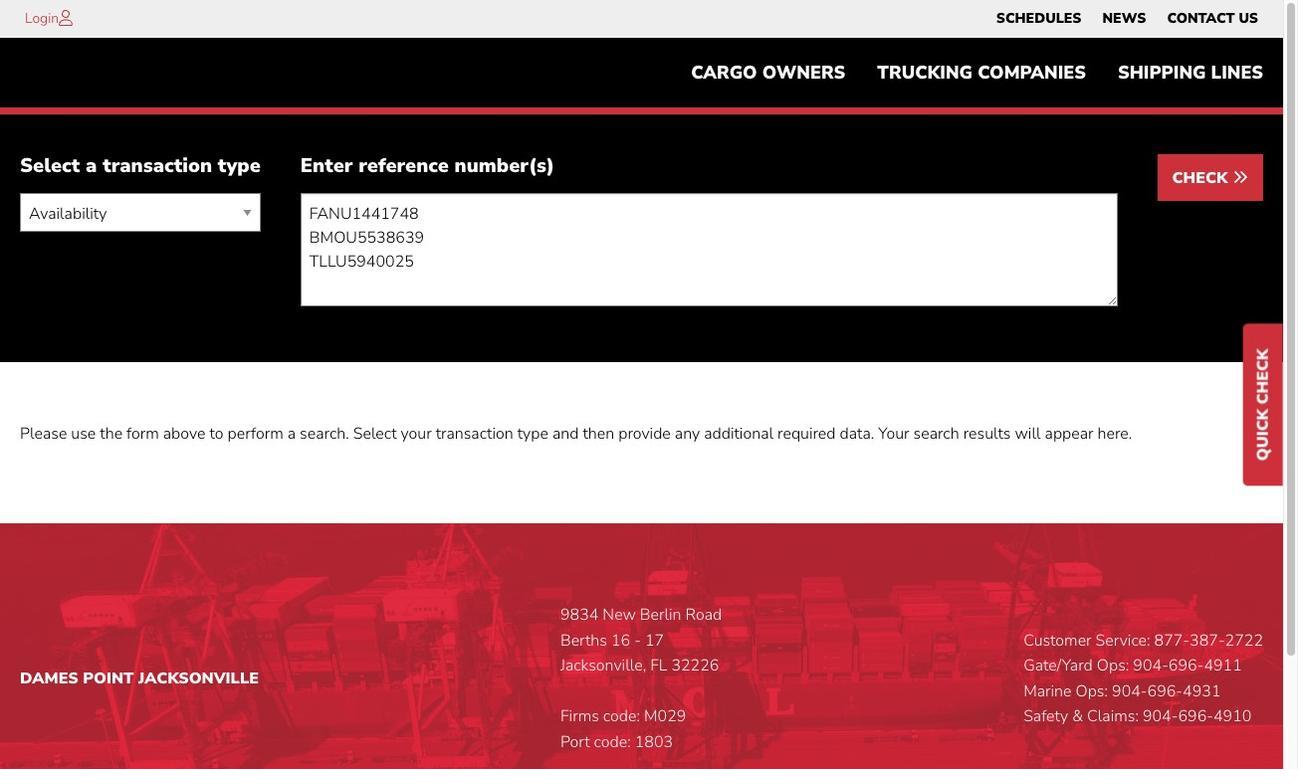 Task type: locate. For each thing, give the bounding box(es) containing it.
ops: up &
[[1076, 681, 1108, 703]]

1 vertical spatial code:
[[594, 732, 631, 754]]

1 vertical spatial a
[[287, 423, 296, 445]]

0 vertical spatial ops:
[[1097, 655, 1129, 677]]

904- down 877-
[[1133, 655, 1169, 677]]

9834
[[560, 604, 599, 626]]

&
[[1072, 706, 1083, 728]]

0 vertical spatial transaction
[[103, 153, 212, 180]]

above
[[163, 423, 206, 445]]

schedules link
[[996, 5, 1082, 33]]

0 vertical spatial menu bar
[[986, 5, 1269, 33]]

ops: down service:
[[1097, 655, 1129, 677]]

cargo owners link
[[675, 53, 862, 93]]

type left and
[[517, 423, 548, 445]]

perform
[[228, 423, 283, 445]]

please
[[20, 423, 67, 445]]

and
[[552, 423, 579, 445]]

1 horizontal spatial check
[[1252, 349, 1274, 404]]

search
[[913, 423, 959, 445]]

1 vertical spatial type
[[517, 423, 548, 445]]

footer
[[0, 524, 1283, 770]]

0 vertical spatial a
[[86, 153, 97, 180]]

menu bar
[[986, 5, 1269, 33], [675, 53, 1279, 93]]

jacksonville,
[[560, 655, 646, 677]]

ops:
[[1097, 655, 1129, 677], [1076, 681, 1108, 703]]

code: right port
[[594, 732, 631, 754]]

service:
[[1096, 630, 1150, 652]]

2722
[[1225, 630, 1263, 652]]

trucking
[[877, 61, 973, 85]]

1 horizontal spatial transaction
[[436, 423, 513, 445]]

data.
[[840, 423, 874, 445]]

0 horizontal spatial select
[[20, 153, 80, 180]]

firms code:  m029 port code:  1803
[[560, 706, 686, 754]]

quick check link
[[1243, 324, 1283, 486]]

1 horizontal spatial type
[[517, 423, 548, 445]]

904-
[[1133, 655, 1169, 677], [1112, 681, 1147, 703], [1143, 706, 1178, 728]]

code:
[[603, 706, 640, 728], [594, 732, 631, 754]]

fl
[[650, 655, 667, 677]]

type
[[218, 153, 261, 180], [517, 423, 548, 445]]

results
[[963, 423, 1011, 445]]

0 vertical spatial code:
[[603, 706, 640, 728]]

to
[[210, 423, 224, 445]]

696-
[[1169, 655, 1204, 677], [1147, 681, 1183, 703], [1178, 706, 1214, 728]]

Enter reference number(s) text field
[[300, 194, 1118, 307]]

trucking companies link
[[862, 53, 1102, 93]]

0 horizontal spatial a
[[86, 153, 97, 180]]

berlin
[[640, 604, 682, 626]]

required
[[778, 423, 836, 445]]

marine
[[1024, 681, 1072, 703]]

2 vertical spatial 904-
[[1143, 706, 1178, 728]]

enter
[[300, 153, 353, 180]]

menu bar up shipping
[[986, 5, 1269, 33]]

search.
[[300, 423, 349, 445]]

4911
[[1204, 655, 1242, 677]]

any
[[675, 423, 700, 445]]

enter reference number(s)
[[300, 153, 555, 180]]

road
[[686, 604, 722, 626]]

check
[[1172, 168, 1233, 190], [1252, 349, 1274, 404]]

companies
[[978, 61, 1086, 85]]

number(s)
[[455, 153, 555, 180]]

menu bar down schedules link
[[675, 53, 1279, 93]]

trucking companies
[[877, 61, 1086, 85]]

cargo
[[691, 61, 757, 85]]

904- right the claims:
[[1143, 706, 1178, 728]]

1 horizontal spatial a
[[287, 423, 296, 445]]

code: up 1803
[[603, 706, 640, 728]]

904- up the claims:
[[1112, 681, 1147, 703]]

1 vertical spatial menu bar
[[675, 53, 1279, 93]]

1803
[[635, 732, 673, 754]]

0 vertical spatial check
[[1172, 168, 1233, 190]]

4910
[[1214, 706, 1252, 728]]

type left enter
[[218, 153, 261, 180]]

0 vertical spatial 696-
[[1169, 655, 1204, 677]]

a
[[86, 153, 97, 180], [287, 423, 296, 445]]

claims:
[[1087, 706, 1139, 728]]

1 vertical spatial select
[[353, 423, 397, 445]]

contact us
[[1167, 9, 1258, 28]]

0 vertical spatial select
[[20, 153, 80, 180]]

footer containing 9834 new berlin road
[[0, 524, 1283, 770]]

transaction
[[103, 153, 212, 180], [436, 423, 513, 445]]

0 vertical spatial type
[[218, 153, 261, 180]]

1 vertical spatial ops:
[[1076, 681, 1108, 703]]

select
[[20, 153, 80, 180], [353, 423, 397, 445]]

0 horizontal spatial check
[[1172, 168, 1233, 190]]

point
[[83, 668, 134, 690]]

1 vertical spatial check
[[1252, 349, 1274, 404]]



Task type: describe. For each thing, give the bounding box(es) containing it.
customer
[[1024, 630, 1092, 652]]

then
[[583, 423, 614, 445]]

schedules
[[996, 9, 1082, 28]]

gate/yard
[[1024, 655, 1093, 677]]

check button
[[1157, 155, 1263, 201]]

1 vertical spatial 696-
[[1147, 681, 1183, 703]]

quick check
[[1252, 349, 1274, 461]]

login link
[[25, 9, 59, 28]]

m029
[[644, 706, 686, 728]]

0 horizontal spatial type
[[218, 153, 261, 180]]

your
[[878, 423, 909, 445]]

news
[[1103, 9, 1146, 28]]

387-
[[1190, 630, 1225, 652]]

owners
[[762, 61, 846, 85]]

your
[[401, 423, 432, 445]]

will
[[1015, 423, 1041, 445]]

additional
[[704, 423, 774, 445]]

17
[[645, 630, 664, 652]]

menu bar containing schedules
[[986, 5, 1269, 33]]

16
[[611, 630, 630, 652]]

shipping lines
[[1118, 61, 1263, 85]]

quick
[[1252, 409, 1274, 461]]

use
[[71, 423, 96, 445]]

user image
[[59, 10, 73, 26]]

select a transaction type
[[20, 153, 261, 180]]

please use the form above to perform a search. select your transaction type and then provide any additional required data. your search results will appear here.
[[20, 423, 1132, 445]]

safety
[[1024, 706, 1068, 728]]

login
[[25, 9, 59, 28]]

berths
[[560, 630, 607, 652]]

2 vertical spatial 696-
[[1178, 706, 1214, 728]]

port
[[560, 732, 590, 754]]

dames
[[20, 668, 78, 690]]

firms
[[560, 706, 599, 728]]

lines
[[1211, 61, 1263, 85]]

shipping lines link
[[1102, 53, 1279, 93]]

check inside button
[[1172, 168, 1233, 190]]

1 vertical spatial transaction
[[436, 423, 513, 445]]

0 horizontal spatial transaction
[[103, 153, 212, 180]]

shipping
[[1118, 61, 1206, 85]]

contact us link
[[1167, 5, 1258, 33]]

1 horizontal spatial select
[[353, 423, 397, 445]]

appear
[[1045, 423, 1094, 445]]

dames point jacksonville
[[20, 668, 259, 690]]

reference
[[359, 153, 449, 180]]

-
[[634, 630, 641, 652]]

jacksonville
[[138, 668, 259, 690]]

form
[[127, 423, 159, 445]]

contact
[[1167, 9, 1235, 28]]

new
[[603, 604, 636, 626]]

4931
[[1183, 681, 1221, 703]]

customer service: 877-387-2722 gate/yard ops: 904-696-4911 marine ops: 904-696-4931 safety & claims: 904-696-4910
[[1024, 630, 1263, 728]]

us
[[1239, 9, 1258, 28]]

9834 new berlin road berths 16 - 17 jacksonville, fl 32226
[[560, 604, 722, 677]]

news link
[[1103, 5, 1146, 33]]

provide
[[618, 423, 671, 445]]

menu bar containing cargo owners
[[675, 53, 1279, 93]]

0 vertical spatial 904-
[[1133, 655, 1169, 677]]

32226
[[671, 655, 719, 677]]

cargo owners
[[691, 61, 846, 85]]

the
[[100, 423, 123, 445]]

877-
[[1154, 630, 1190, 652]]

angle double right image
[[1233, 170, 1248, 186]]

here.
[[1098, 423, 1132, 445]]

1 vertical spatial 904-
[[1112, 681, 1147, 703]]



Task type: vqa. For each thing, say whether or not it's contained in the screenshot.
Terminal Info
no



